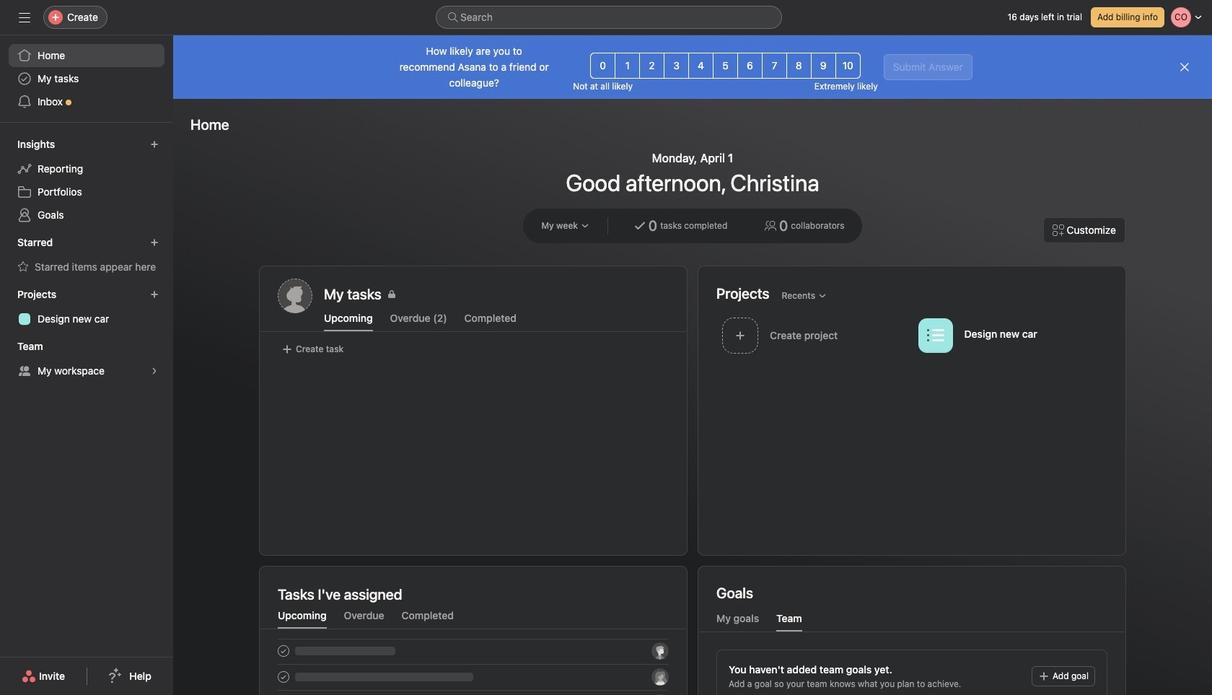 Task type: describe. For each thing, give the bounding box(es) containing it.
new insights image
[[150, 140, 159, 149]]

global element
[[0, 35, 173, 122]]

see details, my workspace image
[[150, 367, 159, 375]]

hide sidebar image
[[19, 12, 30, 23]]

projects element
[[0, 282, 173, 334]]

list image
[[927, 327, 945, 344]]

insights element
[[0, 131, 173, 230]]



Task type: vqa. For each thing, say whether or not it's contained in the screenshot.
THE SEE DETAILS, MY WORKSPACE Icon
yes



Task type: locate. For each thing, give the bounding box(es) containing it.
list box
[[436, 6, 783, 29]]

teams element
[[0, 334, 173, 386]]

None radio
[[591, 53, 616, 79], [615, 53, 640, 79], [713, 53, 738, 79], [738, 53, 763, 79], [762, 53, 788, 79], [787, 53, 812, 79], [811, 53, 837, 79], [591, 53, 616, 79], [615, 53, 640, 79], [713, 53, 738, 79], [738, 53, 763, 79], [762, 53, 788, 79], [787, 53, 812, 79], [811, 53, 837, 79]]

option group
[[591, 53, 861, 79]]

new project or portfolio image
[[150, 290, 159, 299]]

None radio
[[640, 53, 665, 79], [664, 53, 689, 79], [689, 53, 714, 79], [836, 53, 861, 79], [640, 53, 665, 79], [664, 53, 689, 79], [689, 53, 714, 79], [836, 53, 861, 79]]

list item
[[717, 313, 913, 357]]

starred element
[[0, 230, 173, 282]]

add profile photo image
[[278, 279, 313, 313]]

dismiss image
[[1180, 61, 1191, 73]]

add items to starred image
[[150, 238, 159, 247]]



